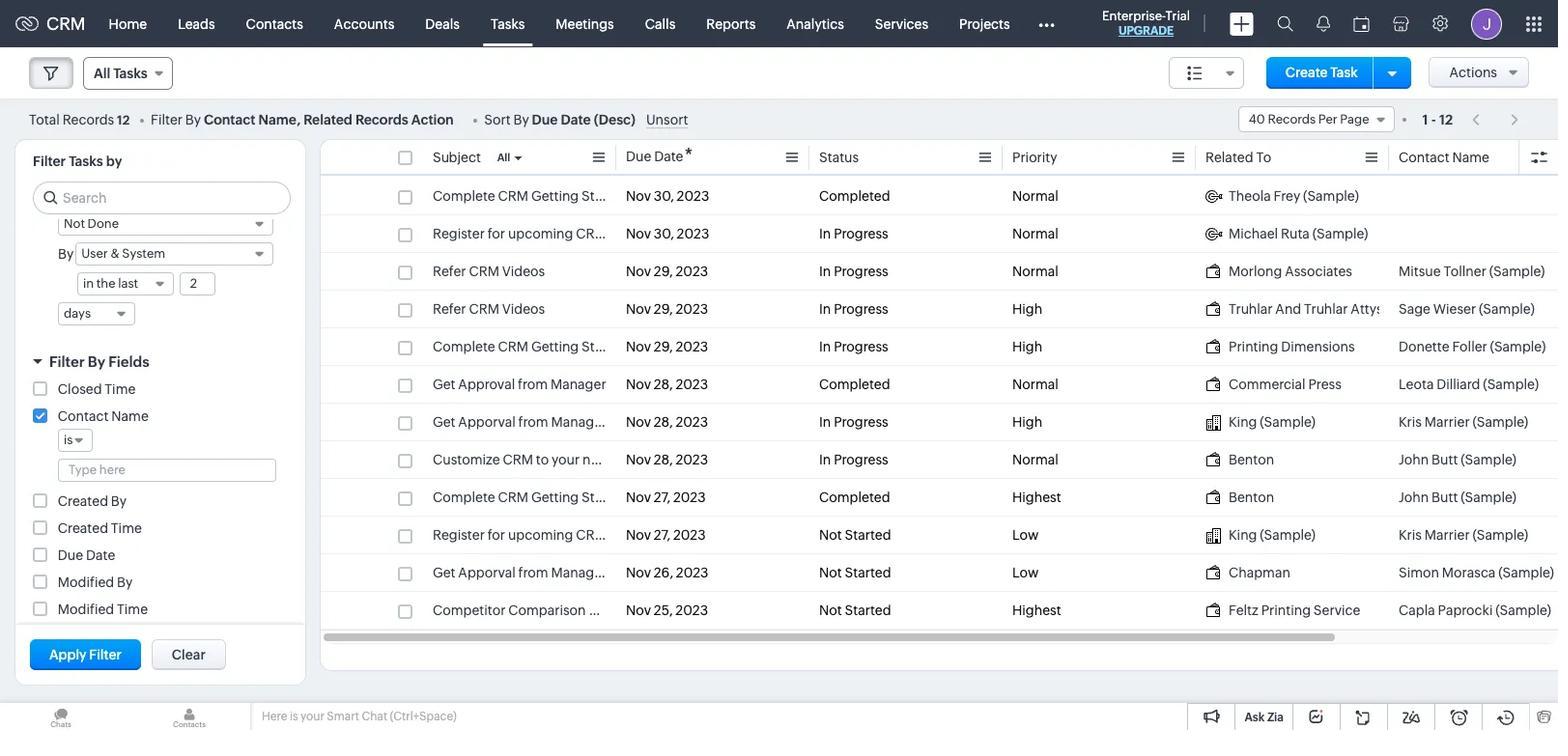 Task type: vqa. For each thing, say whether or not it's contained in the screenshot.


Task type: describe. For each thing, give the bounding box(es) containing it.
(sample) for high kris marrier (sample) link
[[1473, 415, 1529, 430]]

ask
[[1245, 711, 1265, 725]]

nov 30, 2023 for webinars
[[626, 226, 709, 242]]

(sample) for the simon morasca (sample) "link"
[[1499, 565, 1555, 581]]

in for printing
[[819, 339, 831, 355]]

nov for the register for upcoming crm webinars 'link' for nov 27, 2023
[[626, 528, 651, 543]]

(sample) for the mitsue tollner (sample) link
[[1490, 264, 1545, 279]]

11 nov from the top
[[626, 565, 651, 581]]

0 vertical spatial date
[[561, 112, 591, 127]]

competitor comparison document
[[433, 603, 655, 618]]

Not Done field
[[58, 213, 273, 236]]

related to
[[1206, 150, 1272, 165]]

webinars for nov 30, 2023
[[609, 226, 668, 242]]

6 progress from the top
[[834, 452, 889, 468]]

nov for "refer crm videos" link related to normal
[[626, 264, 651, 279]]

steps for 29,
[[631, 339, 665, 355]]

1 get from the top
[[433, 377, 456, 392]]

closed time
[[58, 382, 136, 397]]

(ctrl+space)
[[390, 710, 457, 724]]

refer crm videos link for normal
[[433, 262, 607, 281]]

not for competitor comparison document
[[819, 603, 842, 618]]

complete for nov 30, 2023
[[433, 188, 495, 204]]

create task
[[1286, 65, 1358, 80]]

capla
[[1399, 603, 1436, 618]]

is field
[[58, 429, 93, 452]]

progress for michael
[[834, 226, 889, 242]]

filter tasks by
[[33, 154, 122, 169]]

contacts link
[[231, 0, 319, 47]]

simon morasca (sample)
[[1399, 565, 1555, 581]]

due date
[[58, 548, 115, 563]]

calls
[[645, 16, 676, 31]]

printing dimensions
[[1229, 339, 1355, 355]]

tasks for all tasks
[[113, 66, 148, 81]]

in progress for truhlar
[[819, 301, 889, 317]]

status
[[819, 150, 859, 165]]

nov for get approval from manager link
[[626, 377, 651, 392]]

for for nov 30, 2023
[[488, 226, 505, 242]]

fields
[[108, 354, 149, 370]]

by
[[106, 154, 122, 169]]

register for nov 30, 2023
[[433, 226, 485, 242]]

low for king (sample)
[[1013, 528, 1039, 543]]

refer crm videos link for high
[[433, 300, 607, 319]]

Type here text field
[[59, 460, 275, 481]]

zia
[[1268, 711, 1284, 725]]

get apporval from manager link for nov 26, 2023
[[433, 563, 607, 583]]

donette
[[1399, 339, 1450, 355]]

sage wieser (sample)
[[1399, 301, 1535, 317]]

michael
[[1229, 226, 1278, 242]]

mitsue tollner (sample) link
[[1399, 262, 1559, 281]]

marrier for high
[[1425, 415, 1470, 430]]

nov for the "competitor comparison document" link
[[626, 603, 651, 618]]

search image
[[1277, 15, 1294, 32]]

6 in progress from the top
[[819, 452, 889, 468]]

1 horizontal spatial records
[[356, 112, 408, 127]]

not started for nov 26, 2023
[[819, 565, 891, 581]]

upcoming for nov 27, 2023
[[508, 528, 573, 543]]

accounts link
[[319, 0, 410, 47]]

nov 29, 2023 for morlong associates
[[626, 264, 708, 279]]

by left 'user'
[[58, 246, 74, 262]]

register for upcoming crm webinars for nov 30, 2023
[[433, 226, 668, 242]]

last
[[118, 276, 138, 291]]

1 vertical spatial is
[[290, 710, 298, 724]]

leota dilliard (sample) link
[[1399, 375, 1559, 394]]

to
[[1256, 150, 1272, 165]]

6 in from the top
[[819, 452, 831, 468]]

donette foller (sample) link
[[1399, 337, 1559, 357]]

nov for nov 30, 2023 the register for upcoming crm webinars 'link'
[[626, 226, 651, 242]]

(sample) for "leota dilliard (sample)" link
[[1483, 377, 1539, 392]]

2 horizontal spatial tasks
[[491, 16, 525, 31]]

feltz
[[1229, 603, 1259, 618]]

0 vertical spatial due
[[532, 112, 558, 127]]

8 nov from the top
[[626, 452, 651, 468]]

truhlar and truhlar attys
[[1229, 301, 1383, 317]]

1 truhlar from the left
[[1229, 301, 1273, 317]]

high for printing dimensions
[[1013, 339, 1043, 355]]

0 vertical spatial your
[[552, 452, 580, 468]]

steps for 30,
[[631, 188, 665, 204]]

enterprise-
[[1102, 9, 1166, 23]]

unsort
[[646, 112, 688, 127]]

deals link
[[410, 0, 475, 47]]

register for upcoming crm webinars link for nov 27, 2023
[[433, 526, 668, 545]]

completed for nov 27, 2023
[[819, 490, 890, 505]]

system
[[122, 246, 165, 261]]

calls link
[[630, 0, 691, 47]]

morlong
[[1229, 264, 1283, 279]]

(sample) for normal's john butt (sample) 'link'
[[1461, 452, 1517, 468]]

signals image
[[1317, 15, 1331, 32]]

records for 40
[[1268, 112, 1316, 127]]

Other Modules field
[[1026, 8, 1067, 39]]

modified for modified time
[[58, 602, 114, 617]]

dimensions
[[1281, 339, 1355, 355]]

john butt (sample) link for highest
[[1399, 488, 1559, 507]]

theola
[[1229, 188, 1271, 204]]

7 nov from the top
[[626, 415, 651, 430]]

apporval for nov 28, 2023
[[458, 415, 516, 430]]

apply filter
[[49, 647, 122, 663]]

contacts
[[246, 16, 303, 31]]

morlong associates link
[[1206, 262, 1380, 281]]

2 horizontal spatial contact
[[1399, 150, 1450, 165]]

butt for highest
[[1432, 490, 1458, 505]]

days
[[64, 306, 91, 321]]

User & System field
[[76, 243, 273, 266]]

kris marrier (sample) for high
[[1399, 415, 1529, 430]]

analytics link
[[771, 0, 860, 47]]

modified by
[[58, 575, 133, 590]]

apply
[[49, 647, 86, 663]]

mitsue
[[1399, 264, 1441, 279]]

from inside get approval from manager link
[[518, 377, 548, 392]]

john butt (sample) for normal
[[1399, 452, 1517, 468]]

progress for truhlar
[[834, 301, 889, 317]]

manager for not
[[551, 565, 607, 581]]

complete crm getting started steps for nov 29, 2023
[[433, 339, 665, 355]]

in the last
[[83, 276, 138, 291]]

commercial press
[[1229, 377, 1342, 392]]

benton for normal
[[1229, 452, 1275, 468]]

videos for high
[[502, 301, 545, 317]]

0 vertical spatial printing
[[1229, 339, 1279, 355]]

0 vertical spatial contact name
[[1399, 150, 1490, 165]]

leads
[[178, 16, 215, 31]]

king (sample) for low
[[1229, 528, 1316, 543]]

contacts image
[[129, 703, 250, 730]]

(desc)
[[594, 112, 636, 127]]

in progress for king
[[819, 415, 889, 430]]

accounts
[[334, 16, 395, 31]]

nov for complete crm getting started steps link associated with nov 27, 2023
[[626, 490, 651, 505]]

filter for filter tasks by
[[33, 154, 66, 169]]

progress for king
[[834, 415, 889, 430]]

tollner
[[1444, 264, 1487, 279]]

created for created by
[[58, 494, 108, 509]]

signals element
[[1305, 0, 1342, 47]]

commercial press link
[[1206, 375, 1380, 394]]

nov 29, 2023 for printing dimensions
[[626, 339, 708, 355]]

(sample) for kris marrier (sample) link associated with low
[[1473, 528, 1529, 543]]

sort
[[484, 112, 511, 127]]

5 normal from the top
[[1013, 452, 1059, 468]]

clear
[[172, 647, 206, 663]]

task
[[1331, 65, 1358, 80]]

1 vertical spatial your
[[301, 710, 325, 724]]

complete crm getting started steps for nov 30, 2023
[[433, 188, 665, 204]]

closed
[[58, 382, 102, 397]]

due for due date
[[58, 548, 83, 563]]

create menu element
[[1218, 0, 1266, 47]]

in for michael
[[819, 226, 831, 242]]

capla paprocki (sample)
[[1399, 603, 1552, 618]]

get apporval from manager for nov 28, 2023
[[433, 415, 607, 430]]

all for all
[[497, 152, 510, 163]]

meetings
[[556, 16, 614, 31]]

sage wieser (sample) link
[[1399, 300, 1559, 319]]

steps for 27,
[[631, 490, 665, 505]]

king (sample) for high
[[1229, 415, 1316, 430]]

theola frey (sample) link
[[1206, 186, 1380, 206]]

refer crm videos for high
[[433, 301, 545, 317]]

profile image
[[1472, 8, 1503, 39]]

complete crm getting started steps link for nov 29, 2023
[[433, 337, 665, 357]]

total records 12
[[29, 112, 130, 127]]

1 vertical spatial name
[[111, 409, 149, 424]]

1 vertical spatial printing
[[1262, 603, 1311, 618]]

highest for not started
[[1013, 603, 1062, 618]]

(sample) for john butt (sample) 'link' related to highest
[[1461, 490, 1517, 505]]

not done
[[64, 216, 119, 231]]

actions
[[1450, 65, 1498, 80]]

nov 26, 2023
[[626, 565, 709, 581]]

chapman
[[1229, 565, 1291, 581]]

created for created time
[[58, 521, 108, 536]]

manager for in
[[551, 415, 607, 430]]

needs
[[583, 452, 621, 468]]

user
[[81, 246, 108, 261]]

michael ruta (sample) link
[[1206, 224, 1380, 243]]

(sample) for donette foller (sample) link
[[1491, 339, 1546, 355]]

mitsue tollner (sample)
[[1399, 264, 1545, 279]]

filter by fields
[[49, 354, 149, 370]]

1 vertical spatial contact name
[[58, 409, 149, 424]]

row group containing complete crm getting started steps
[[321, 178, 1559, 630]]

in progress for michael
[[819, 226, 889, 242]]

customize crm to your needs link
[[433, 450, 621, 470]]

user & system
[[81, 246, 165, 261]]

high for king (sample)
[[1013, 415, 1043, 430]]

1 horizontal spatial name
[[1453, 150, 1490, 165]]

chapman link
[[1206, 563, 1380, 583]]

get for in
[[433, 415, 456, 430]]

get approval from manager link
[[433, 375, 607, 394]]

tasks for filter tasks by
[[69, 154, 103, 169]]

here
[[262, 710, 287, 724]]

1 horizontal spatial related
[[1206, 150, 1254, 165]]

deals
[[425, 16, 460, 31]]

40 records per page
[[1249, 112, 1370, 127]]

done
[[88, 216, 119, 231]]



Task type: locate. For each thing, give the bounding box(es) containing it.
2 truhlar from the left
[[1304, 301, 1348, 317]]

1 king (sample) link from the top
[[1206, 413, 1380, 432]]

register down customize
[[433, 528, 485, 543]]

3 nov 29, 2023 from the top
[[626, 339, 708, 355]]

marrier down the dilliard
[[1425, 415, 1470, 430]]

john butt (sample) link for normal
[[1399, 450, 1559, 470]]

contact up is field
[[58, 409, 109, 424]]

subject
[[433, 150, 481, 165]]

0 vertical spatial 27,
[[654, 490, 671, 505]]

getting for nov 27, 2023
[[531, 490, 579, 505]]

truhlar right the and
[[1304, 301, 1348, 317]]

row group
[[321, 178, 1559, 630]]

your right to
[[552, 452, 580, 468]]

analytics
[[787, 16, 844, 31]]

2 30, from the top
[[654, 226, 674, 242]]

3 not started from the top
[[819, 603, 891, 618]]

by up search text field
[[185, 112, 201, 127]]

filter down total
[[33, 154, 66, 169]]

2 register for upcoming crm webinars link from the top
[[433, 526, 668, 545]]

(sample) inside "link"
[[1499, 565, 1555, 581]]

get up customize
[[433, 415, 456, 430]]

john down leota
[[1399, 452, 1429, 468]]

kris up simon
[[1399, 528, 1422, 543]]

3 steps from the top
[[631, 490, 665, 505]]

webinars
[[609, 226, 668, 242], [609, 528, 668, 543]]

0 vertical spatial complete crm getting started steps link
[[433, 186, 665, 206]]

0 vertical spatial all
[[94, 66, 110, 81]]

1 nov 28, 2023 from the top
[[626, 377, 708, 392]]

modified down modified by
[[58, 602, 114, 617]]

action
[[411, 112, 454, 127]]

time down fields
[[105, 382, 136, 397]]

1 butt from the top
[[1432, 452, 1458, 468]]

due up modified by
[[58, 548, 83, 563]]

apply filter button
[[30, 640, 141, 671]]

the
[[96, 276, 115, 291]]

time for closed time
[[105, 382, 136, 397]]

2 nov from the top
[[626, 226, 651, 242]]

4 nov from the top
[[626, 301, 651, 317]]

here is your smart chat (ctrl+space)
[[262, 710, 457, 724]]

None field
[[1169, 57, 1244, 89]]

due inside due date *
[[626, 149, 652, 164]]

2 marrier from the top
[[1425, 528, 1470, 543]]

from
[[518, 377, 548, 392], [518, 415, 548, 430], [518, 565, 548, 581]]

2 vertical spatial complete
[[433, 490, 495, 505]]

records for total
[[62, 112, 114, 127]]

1 horizontal spatial contact
[[204, 112, 256, 127]]

printing up 'commercial'
[[1229, 339, 1279, 355]]

low
[[1013, 528, 1039, 543], [1013, 565, 1039, 581]]

0 vertical spatial refer crm videos link
[[433, 262, 607, 281]]

None text field
[[181, 273, 214, 295]]

1 vertical spatial time
[[111, 521, 142, 536]]

25,
[[654, 603, 673, 618]]

3 progress from the top
[[834, 301, 889, 317]]

john butt (sample) link up the simon morasca (sample) "link"
[[1399, 488, 1559, 507]]

0 vertical spatial upcoming
[[508, 226, 573, 242]]

0 vertical spatial refer
[[433, 264, 466, 279]]

truhlar left the and
[[1229, 301, 1273, 317]]

1 in from the top
[[819, 226, 831, 242]]

12
[[1440, 112, 1453, 127], [117, 113, 130, 127]]

size image
[[1187, 65, 1203, 82]]

4 in progress from the top
[[819, 339, 889, 355]]

name down closed time
[[111, 409, 149, 424]]

crm link
[[15, 14, 86, 34]]

0 vertical spatial butt
[[1432, 452, 1458, 468]]

1 vertical spatial complete crm getting started steps
[[433, 339, 665, 355]]

1 vertical spatial register for upcoming crm webinars
[[433, 528, 668, 543]]

0 vertical spatial marrier
[[1425, 415, 1470, 430]]

press
[[1309, 377, 1342, 392]]

0 vertical spatial register for upcoming crm webinars link
[[433, 224, 668, 243]]

simon morasca (sample) link
[[1399, 563, 1559, 583]]

paprocki
[[1438, 603, 1493, 618]]

1 vertical spatial completed
[[819, 377, 890, 392]]

1 vertical spatial refer crm videos
[[433, 301, 545, 317]]

nov 30, 2023 for steps
[[626, 188, 709, 204]]

get up competitor
[[433, 565, 456, 581]]

records left action
[[356, 112, 408, 127]]

associates
[[1285, 264, 1353, 279]]

days field
[[58, 302, 135, 326]]

5 in progress from the top
[[819, 415, 889, 430]]

1 getting from the top
[[531, 188, 579, 204]]

(sample)
[[1304, 188, 1359, 204], [1313, 226, 1369, 242], [1490, 264, 1545, 279], [1479, 301, 1535, 317], [1491, 339, 1546, 355], [1483, 377, 1539, 392], [1260, 415, 1316, 430], [1473, 415, 1529, 430], [1461, 452, 1517, 468], [1461, 490, 1517, 505], [1260, 528, 1316, 543], [1473, 528, 1529, 543], [1499, 565, 1555, 581], [1496, 603, 1552, 618]]

completed for nov 28, 2023
[[819, 377, 890, 392]]

5 progress from the top
[[834, 415, 889, 430]]

is inside field
[[64, 433, 73, 447]]

get apporval from manager down get approval from manager link
[[433, 415, 607, 430]]

1 27, from the top
[[654, 490, 671, 505]]

nov for high's "refer crm videos" link
[[626, 301, 651, 317]]

webinars up the 26,
[[609, 528, 668, 543]]

king for low
[[1229, 528, 1258, 543]]

complete up approval
[[433, 339, 495, 355]]

king (sample) link for low
[[1206, 526, 1380, 545]]

trial
[[1166, 9, 1190, 23]]

complete crm getting started steps link for nov 30, 2023
[[433, 186, 665, 206]]

1 vertical spatial john butt (sample)
[[1399, 490, 1517, 505]]

crm
[[46, 14, 86, 34], [498, 188, 529, 204], [576, 226, 607, 242], [469, 264, 500, 279], [469, 301, 500, 317], [498, 339, 529, 355], [503, 452, 533, 468], [498, 490, 529, 505], [576, 528, 607, 543]]

kris marrier (sample) link up the simon morasca (sample) "link"
[[1399, 526, 1559, 545]]

donette foller (sample)
[[1399, 339, 1546, 355]]

benton link up chapman link
[[1206, 488, 1380, 507]]

1 completed from the top
[[819, 188, 890, 204]]

2 progress from the top
[[834, 264, 889, 279]]

records right 40
[[1268, 112, 1316, 127]]

nov 27, 2023 for register for upcoming crm webinars
[[626, 528, 706, 543]]

records up the filter tasks by
[[62, 112, 114, 127]]

king (sample)
[[1229, 415, 1316, 430], [1229, 528, 1316, 543]]

in for truhlar
[[819, 301, 831, 317]]

0 vertical spatial kris marrier (sample) link
[[1399, 413, 1559, 432]]

search element
[[1266, 0, 1305, 47]]

0 vertical spatial is
[[64, 433, 73, 447]]

from right approval
[[518, 377, 548, 392]]

6 nov from the top
[[626, 377, 651, 392]]

complete crm getting started steps link up get approval from manager link
[[433, 337, 665, 357]]

butt down the dilliard
[[1432, 452, 1458, 468]]

contact name down '1 - 12'
[[1399, 150, 1490, 165]]

contact left name,
[[204, 112, 256, 127]]

from for not
[[518, 565, 548, 581]]

ask zia
[[1245, 711, 1284, 725]]

3 complete crm getting started steps from the top
[[433, 490, 665, 505]]

page
[[1340, 112, 1370, 127]]

1 nov 30, 2023 from the top
[[626, 188, 709, 204]]

leota dilliard (sample)
[[1399, 377, 1539, 392]]

27, for complete crm getting started steps
[[654, 490, 671, 505]]

2 completed from the top
[[819, 377, 890, 392]]

related left the to
[[1206, 150, 1254, 165]]

attys
[[1351, 301, 1383, 317]]

1 vertical spatial nov 28, 2023
[[626, 415, 708, 430]]

filter up closed
[[49, 354, 85, 370]]

completed
[[819, 188, 890, 204], [819, 377, 890, 392], [819, 490, 890, 505]]

40
[[1249, 112, 1266, 127]]

get apporval from manager link down get approval from manager link
[[433, 413, 607, 432]]

2 upcoming from the top
[[508, 528, 573, 543]]

2 benton link from the top
[[1206, 488, 1380, 507]]

2 king from the top
[[1229, 528, 1258, 543]]

1 vertical spatial apporval
[[458, 565, 516, 581]]

all down sort on the left top of page
[[497, 152, 510, 163]]

not started
[[819, 528, 891, 543], [819, 565, 891, 581], [819, 603, 891, 618]]

butt
[[1432, 452, 1458, 468], [1432, 490, 1458, 505]]

12 up by
[[117, 113, 130, 127]]

0 vertical spatial benton
[[1229, 452, 1275, 468]]

complete down customize
[[433, 490, 495, 505]]

1 horizontal spatial contact name
[[1399, 150, 1490, 165]]

30, for complete crm getting started steps
[[654, 188, 674, 204]]

getting down to
[[531, 490, 579, 505]]

3 completed from the top
[[819, 490, 890, 505]]

2 in progress from the top
[[819, 264, 889, 279]]

complete crm getting started steps up get approval from manager link
[[433, 339, 665, 355]]

john for highest
[[1399, 490, 1429, 505]]

2 vertical spatial completed
[[819, 490, 890, 505]]

2 getting from the top
[[531, 339, 579, 355]]

0 vertical spatial webinars
[[609, 226, 668, 242]]

date for due date *
[[654, 149, 684, 164]]

complete crm getting started steps down sort by due date (desc)
[[433, 188, 665, 204]]

name down '1 - 12'
[[1453, 150, 1490, 165]]

1 upcoming from the top
[[508, 226, 573, 242]]

1 horizontal spatial is
[[290, 710, 298, 724]]

0 vertical spatial john butt (sample)
[[1399, 452, 1517, 468]]

2 vertical spatial nov 29, 2023
[[626, 339, 708, 355]]

get apporval from manager for nov 26, 2023
[[433, 565, 607, 581]]

0 vertical spatial videos
[[502, 264, 545, 279]]

28, for get approval from manager
[[654, 377, 673, 392]]

register for upcoming crm webinars link for nov 30, 2023
[[433, 224, 668, 243]]

0 vertical spatial get apporval from manager
[[433, 415, 607, 430]]

normal for commercial
[[1013, 377, 1059, 392]]

28, for get apporval from manager
[[654, 415, 673, 430]]

1 vertical spatial not started
[[819, 565, 891, 581]]

1 horizontal spatial all
[[497, 152, 510, 163]]

1 horizontal spatial tasks
[[113, 66, 148, 81]]

tasks right deals link
[[491, 16, 525, 31]]

0 horizontal spatial all
[[94, 66, 110, 81]]

nov 28, 2023
[[626, 377, 708, 392], [626, 415, 708, 430]]

john butt (sample) up morasca at the bottom of the page
[[1399, 490, 1517, 505]]

1 vertical spatial benton
[[1229, 490, 1275, 505]]

marrier up morasca at the bottom of the page
[[1425, 528, 1470, 543]]

time down created by
[[111, 521, 142, 536]]

0 vertical spatial completed
[[819, 188, 890, 204]]

1 steps from the top
[[631, 188, 665, 204]]

1 king (sample) from the top
[[1229, 415, 1316, 430]]

king (sample) link down the commercial press link
[[1206, 413, 1380, 432]]

your left smart
[[301, 710, 325, 724]]

0 vertical spatial highest
[[1013, 490, 1062, 505]]

not started for nov 25, 2023
[[819, 603, 891, 618]]

kris marrier (sample) link down "leota dilliard (sample)" link
[[1399, 413, 1559, 432]]

king (sample) up chapman
[[1229, 528, 1316, 543]]

3 in from the top
[[819, 301, 831, 317]]

1 in progress from the top
[[819, 226, 889, 242]]

0 vertical spatial time
[[105, 382, 136, 397]]

time
[[105, 382, 136, 397], [111, 521, 142, 536], [117, 602, 148, 617]]

1 nov 29, 2023 from the top
[[626, 264, 708, 279]]

0 vertical spatial related
[[304, 112, 353, 127]]

for
[[488, 226, 505, 242], [488, 528, 505, 543]]

12 inside total records 12
[[117, 113, 130, 127]]

tasks down home
[[113, 66, 148, 81]]

king (sample) link up chapman link
[[1206, 526, 1380, 545]]

in for king
[[819, 415, 831, 430]]

in the last field
[[77, 272, 174, 296]]

getting down sort by due date (desc)
[[531, 188, 579, 204]]

1 benton from the top
[[1229, 452, 1275, 468]]

for for nov 27, 2023
[[488, 528, 505, 543]]

per
[[1319, 112, 1338, 127]]

2 king (sample) from the top
[[1229, 528, 1316, 543]]

2 nov 27, 2023 from the top
[[626, 528, 706, 543]]

benton link
[[1206, 450, 1380, 470], [1206, 488, 1380, 507]]

printing down chapman link
[[1262, 603, 1311, 618]]

2 vertical spatial complete crm getting started steps
[[433, 490, 665, 505]]

all tasks
[[94, 66, 148, 81]]

1 vertical spatial 29,
[[654, 301, 673, 317]]

benton down 'commercial'
[[1229, 452, 1275, 468]]

0 horizontal spatial name
[[111, 409, 149, 424]]

1 vertical spatial refer crm videos link
[[433, 300, 607, 319]]

1 get apporval from manager from the top
[[433, 415, 607, 430]]

1 complete crm getting started steps link from the top
[[433, 186, 665, 206]]

modified down due date
[[58, 575, 114, 590]]

complete down subject
[[433, 188, 495, 204]]

created time
[[58, 521, 142, 536]]

5 nov from the top
[[626, 339, 651, 355]]

4 normal from the top
[[1013, 377, 1059, 392]]

name,
[[259, 112, 301, 127]]

nov 29, 2023
[[626, 264, 708, 279], [626, 301, 708, 317], [626, 339, 708, 355]]

12 for total records 12
[[117, 113, 130, 127]]

0 vertical spatial contact
[[204, 112, 256, 127]]

2 in from the top
[[819, 264, 831, 279]]

1 vertical spatial high
[[1013, 339, 1043, 355]]

by right sort on the left top of page
[[514, 112, 529, 127]]

contact name down closed time
[[58, 409, 149, 424]]

contact name
[[1399, 150, 1490, 165], [58, 409, 149, 424]]

created
[[58, 494, 108, 509], [58, 521, 108, 536]]

3 complete crm getting started steps link from the top
[[433, 488, 665, 507]]

1 not started from the top
[[819, 528, 891, 543]]

1 horizontal spatial date
[[561, 112, 591, 127]]

king (sample) down 'commercial'
[[1229, 415, 1316, 430]]

related right name,
[[304, 112, 353, 127]]

is right here at the bottom of the page
[[290, 710, 298, 724]]

complete crm getting started steps down to
[[433, 490, 665, 505]]

kris marrier (sample) up morasca at the bottom of the page
[[1399, 528, 1529, 543]]

26,
[[654, 565, 673, 581]]

2 register for upcoming crm webinars from the top
[[433, 528, 668, 543]]

-
[[1432, 112, 1437, 127]]

3 nov from the top
[[626, 264, 651, 279]]

1 vertical spatial nov 30, 2023
[[626, 226, 709, 242]]

nov 28, 2023 for get apporval from manager
[[626, 415, 708, 430]]

due down (desc)
[[626, 149, 652, 164]]

progress
[[834, 226, 889, 242], [834, 264, 889, 279], [834, 301, 889, 317], [834, 339, 889, 355], [834, 415, 889, 430], [834, 452, 889, 468]]

priority
[[1013, 150, 1058, 165]]

kris for high
[[1399, 415, 1422, 430]]

by up modified time
[[117, 575, 133, 590]]

capla paprocki (sample) link
[[1399, 601, 1559, 620]]

kris marrier (sample) for low
[[1399, 528, 1529, 543]]

projects
[[960, 16, 1010, 31]]

get left approval
[[433, 377, 456, 392]]

kris marrier (sample) down the dilliard
[[1399, 415, 1529, 430]]

smart
[[327, 710, 359, 724]]

40 Records Per Page field
[[1238, 106, 1395, 132]]

2 horizontal spatial due
[[626, 149, 652, 164]]

2 get apporval from manager from the top
[[433, 565, 607, 581]]

30,
[[654, 188, 674, 204], [654, 226, 674, 242]]

videos for normal
[[502, 264, 545, 279]]

0 vertical spatial benton link
[[1206, 450, 1380, 470]]

3 complete from the top
[[433, 490, 495, 505]]

2 nov 29, 2023 from the top
[[626, 301, 708, 317]]

from up customize crm to your needs link
[[518, 415, 548, 430]]

2 refer from the top
[[433, 301, 466, 317]]

is down closed
[[64, 433, 73, 447]]

2 29, from the top
[[654, 301, 673, 317]]

1 vertical spatial marrier
[[1425, 528, 1470, 543]]

29, for truhlar and truhlar attys
[[654, 301, 673, 317]]

leads link
[[162, 0, 231, 47]]

progress for morlong
[[834, 264, 889, 279]]

1 marrier from the top
[[1425, 415, 1470, 430]]

2 low from the top
[[1013, 565, 1039, 581]]

modified for modified by
[[58, 575, 114, 590]]

0 vertical spatial high
[[1013, 301, 1043, 317]]

2 refer crm videos link from the top
[[433, 300, 607, 319]]

2 nov 28, 2023 from the top
[[626, 415, 708, 430]]

1 vertical spatial john butt (sample) link
[[1399, 488, 1559, 507]]

in
[[819, 226, 831, 242], [819, 264, 831, 279], [819, 301, 831, 317], [819, 339, 831, 355], [819, 415, 831, 430], [819, 452, 831, 468]]

complete for nov 29, 2023
[[433, 339, 495, 355]]

tasks inside field
[[113, 66, 148, 81]]

low for chapman
[[1013, 565, 1039, 581]]

12 right -
[[1440, 112, 1453, 127]]

john up simon
[[1399, 490, 1429, 505]]

highest
[[1013, 490, 1062, 505], [1013, 603, 1062, 618]]

home link
[[93, 0, 162, 47]]

2 from from the top
[[518, 415, 548, 430]]

date left the *
[[654, 149, 684, 164]]

apporval up competitor
[[458, 565, 516, 581]]

2 refer crm videos from the top
[[433, 301, 545, 317]]

2 vertical spatial not started
[[819, 603, 891, 618]]

0 vertical spatial refer crm videos
[[433, 264, 545, 279]]

michael ruta (sample)
[[1229, 226, 1369, 242]]

not inside field
[[64, 216, 85, 231]]

2 john from the top
[[1399, 490, 1429, 505]]

1 30, from the top
[[654, 188, 674, 204]]

1 vertical spatial king
[[1229, 528, 1258, 543]]

1 vertical spatial date
[[654, 149, 684, 164]]

2 john butt (sample) link from the top
[[1399, 488, 1559, 507]]

completed for nov 30, 2023
[[819, 188, 890, 204]]

complete
[[433, 188, 495, 204], [433, 339, 495, 355], [433, 490, 495, 505]]

wieser
[[1434, 301, 1477, 317]]

1 from from the top
[[518, 377, 548, 392]]

navigation
[[1463, 105, 1530, 133]]

(sample) for 'capla paprocki (sample)' link
[[1496, 603, 1552, 618]]

0 vertical spatial low
[[1013, 528, 1039, 543]]

normal for morlong
[[1013, 264, 1059, 279]]

get for not
[[433, 565, 456, 581]]

29, for morlong associates
[[654, 264, 673, 279]]

not for register for upcoming crm webinars
[[819, 528, 842, 543]]

2 apporval from the top
[[458, 565, 516, 581]]

1 vertical spatial due
[[626, 149, 652, 164]]

get apporval from manager up the "competitor comparison document" link
[[433, 565, 607, 581]]

by inside dropdown button
[[88, 354, 105, 370]]

create task button
[[1267, 57, 1378, 89]]

0 vertical spatial manager
[[551, 377, 606, 392]]

2 vertical spatial get
[[433, 565, 456, 581]]

benton up chapman
[[1229, 490, 1275, 505]]

2 highest from the top
[[1013, 603, 1062, 618]]

complete crm getting started steps link down sort by due date (desc)
[[433, 186, 665, 206]]

1 webinars from the top
[[609, 226, 668, 242]]

register for nov 27, 2023
[[433, 528, 485, 543]]

1 nov from the top
[[626, 188, 651, 204]]

2 vertical spatial 28,
[[654, 452, 673, 468]]

benton link for normal
[[1206, 450, 1380, 470]]

complete crm getting started steps link for nov 27, 2023
[[433, 488, 665, 507]]

nov 29, 2023 for truhlar and truhlar attys
[[626, 301, 708, 317]]

king (sample) link
[[1206, 413, 1380, 432], [1206, 526, 1380, 545]]

0 vertical spatial from
[[518, 377, 548, 392]]

1 nov 27, 2023 from the top
[[626, 490, 706, 505]]

2 modified from the top
[[58, 602, 114, 617]]

profile element
[[1460, 0, 1514, 47]]

1 complete from the top
[[433, 188, 495, 204]]

butt up morasca at the bottom of the page
[[1432, 490, 1458, 505]]

filter for filter by contact name, related records action
[[151, 112, 183, 127]]

refer
[[433, 264, 466, 279], [433, 301, 466, 317]]

contact down the 1
[[1399, 150, 1450, 165]]

2 kris marrier (sample) link from the top
[[1399, 526, 1559, 545]]

by up created time
[[111, 494, 127, 509]]

2 john butt (sample) from the top
[[1399, 490, 1517, 505]]

0 vertical spatial 29,
[[654, 264, 673, 279]]

kris down leota
[[1399, 415, 1422, 430]]

dilliard
[[1437, 377, 1481, 392]]

getting for nov 30, 2023
[[531, 188, 579, 204]]

not for get apporval from manager
[[819, 565, 842, 581]]

1
[[1423, 112, 1429, 127]]

1 kris from the top
[[1399, 415, 1422, 430]]

king down 'commercial'
[[1229, 415, 1258, 430]]

1 vertical spatial for
[[488, 528, 505, 543]]

webinars for nov 27, 2023
[[609, 528, 668, 543]]

2 steps from the top
[[631, 339, 665, 355]]

kris marrier (sample)
[[1399, 415, 1529, 430], [1399, 528, 1529, 543]]

customize crm to your needs nov 28, 2023
[[433, 452, 708, 468]]

2 complete crm getting started steps from the top
[[433, 339, 665, 355]]

1 john from the top
[[1399, 452, 1429, 468]]

0 vertical spatial john
[[1399, 452, 1429, 468]]

2 videos from the top
[[502, 301, 545, 317]]

2 high from the top
[[1013, 339, 1043, 355]]

1 - 12
[[1423, 112, 1453, 127]]

0 horizontal spatial contact name
[[58, 409, 149, 424]]

0 vertical spatial tasks
[[491, 16, 525, 31]]

2 27, from the top
[[654, 528, 671, 543]]

1 vertical spatial modified
[[58, 602, 114, 617]]

3 29, from the top
[[654, 339, 673, 355]]

printing dimensions link
[[1206, 337, 1380, 357]]

sort by due date (desc)
[[484, 112, 636, 127]]

by up closed time
[[88, 354, 105, 370]]

1 vertical spatial kris
[[1399, 528, 1422, 543]]

king up chapman
[[1229, 528, 1258, 543]]

0 horizontal spatial your
[[301, 710, 325, 724]]

0 horizontal spatial 12
[[117, 113, 130, 127]]

1 get apporval from manager link from the top
[[433, 413, 607, 432]]

0 vertical spatial get
[[433, 377, 456, 392]]

2 get apporval from manager link from the top
[[433, 563, 607, 583]]

1 highest from the top
[[1013, 490, 1062, 505]]

date inside due date *
[[654, 149, 684, 164]]

refer for high
[[433, 301, 466, 317]]

12 for 1 - 12
[[1440, 112, 1453, 127]]

3 28, from the top
[[654, 452, 673, 468]]

&
[[110, 246, 120, 261]]

tasks left by
[[69, 154, 103, 169]]

due right sort on the left top of page
[[532, 112, 558, 127]]

created by
[[58, 494, 127, 509]]

john butt (sample) link down "leota dilliard (sample)" link
[[1399, 450, 1559, 470]]

john butt (sample) for highest
[[1399, 490, 1517, 505]]

2 butt from the top
[[1432, 490, 1458, 505]]

benton link down the commercial press link
[[1206, 450, 1380, 470]]

upcoming for nov 30, 2023
[[508, 226, 573, 242]]

0 vertical spatial created
[[58, 494, 108, 509]]

1 vertical spatial all
[[497, 152, 510, 163]]

filter right apply at the bottom left of page
[[89, 647, 122, 663]]

1 benton link from the top
[[1206, 450, 1380, 470]]

refer crm videos
[[433, 264, 545, 279], [433, 301, 545, 317]]

1 vertical spatial refer
[[433, 301, 466, 317]]

1 vertical spatial register for upcoming crm webinars link
[[433, 526, 668, 545]]

getting up get approval from manager link
[[531, 339, 579, 355]]

0 vertical spatial kris
[[1399, 415, 1422, 430]]

nov for complete crm getting started steps link corresponding to nov 30, 2023
[[626, 188, 651, 204]]

to
[[536, 452, 549, 468]]

all
[[94, 66, 110, 81], [497, 152, 510, 163]]

1 vertical spatial benton link
[[1206, 488, 1380, 507]]

calendar image
[[1354, 16, 1370, 31]]

0 horizontal spatial truhlar
[[1229, 301, 1273, 317]]

1 vertical spatial created
[[58, 521, 108, 536]]

0 vertical spatial register
[[433, 226, 485, 242]]

1 vertical spatial 27,
[[654, 528, 671, 543]]

manager
[[551, 377, 606, 392], [551, 415, 607, 430], [551, 565, 607, 581]]

3 getting from the top
[[531, 490, 579, 505]]

27, for register for upcoming crm webinars
[[654, 528, 671, 543]]

approval
[[458, 377, 515, 392]]

1 complete crm getting started steps from the top
[[433, 188, 665, 204]]

2 normal from the top
[[1013, 226, 1059, 242]]

0 vertical spatial complete
[[433, 188, 495, 204]]

ruta
[[1281, 226, 1310, 242]]

1 vertical spatial manager
[[551, 415, 607, 430]]

filter down all tasks field
[[151, 112, 183, 127]]

nov for nov 29, 2023's complete crm getting started steps link
[[626, 339, 651, 355]]

1 horizontal spatial 12
[[1440, 112, 1453, 127]]

0 vertical spatial name
[[1453, 150, 1490, 165]]

all up total records 12
[[94, 66, 110, 81]]

truhlar
[[1229, 301, 1273, 317], [1304, 301, 1348, 317]]

enterprise-trial upgrade
[[1102, 9, 1190, 38]]

filter inside dropdown button
[[49, 354, 85, 370]]

king for high
[[1229, 415, 1258, 430]]

date down created time
[[86, 548, 115, 563]]

webinars down due date *
[[609, 226, 668, 242]]

services link
[[860, 0, 944, 47]]

2 complete from the top
[[433, 339, 495, 355]]

records inside field
[[1268, 112, 1316, 127]]

theola frey (sample)
[[1229, 188, 1359, 204]]

apporval down approval
[[458, 415, 516, 430]]

1 kris marrier (sample) link from the top
[[1399, 413, 1559, 432]]

create menu image
[[1230, 12, 1254, 35]]

filter for filter by fields
[[49, 354, 85, 370]]

0 horizontal spatial related
[[304, 112, 353, 127]]

created up due date
[[58, 521, 108, 536]]

2 horizontal spatial date
[[654, 149, 684, 164]]

Search text field
[[34, 183, 290, 214]]

2 for from the top
[[488, 528, 505, 543]]

john
[[1399, 452, 1429, 468], [1399, 490, 1429, 505]]

*
[[684, 144, 693, 166]]

date left (desc)
[[561, 112, 591, 127]]

2 complete crm getting started steps link from the top
[[433, 337, 665, 357]]

leota
[[1399, 377, 1434, 392]]

3 in progress from the top
[[819, 301, 889, 317]]

1 vertical spatial getting
[[531, 339, 579, 355]]

complete crm getting started steps link down to
[[433, 488, 665, 507]]

kris for low
[[1399, 528, 1422, 543]]

2 vertical spatial getting
[[531, 490, 579, 505]]

1 vertical spatial from
[[518, 415, 548, 430]]

normal for michael
[[1013, 226, 1059, 242]]

get apporval from manager link up the "competitor comparison document" link
[[433, 563, 607, 583]]

all inside all tasks field
[[94, 66, 110, 81]]

2 vertical spatial high
[[1013, 415, 1043, 430]]

register down subject
[[433, 226, 485, 242]]

0 vertical spatial steps
[[631, 188, 665, 204]]

filter inside button
[[89, 647, 122, 663]]

chats image
[[0, 703, 122, 730]]

foller
[[1453, 339, 1488, 355]]

All Tasks field
[[83, 57, 173, 90]]

0 horizontal spatial contact
[[58, 409, 109, 424]]

0 vertical spatial getting
[[531, 188, 579, 204]]

2 nov 30, 2023 from the top
[[626, 226, 709, 242]]

1 vertical spatial get apporval from manager
[[433, 565, 607, 581]]



